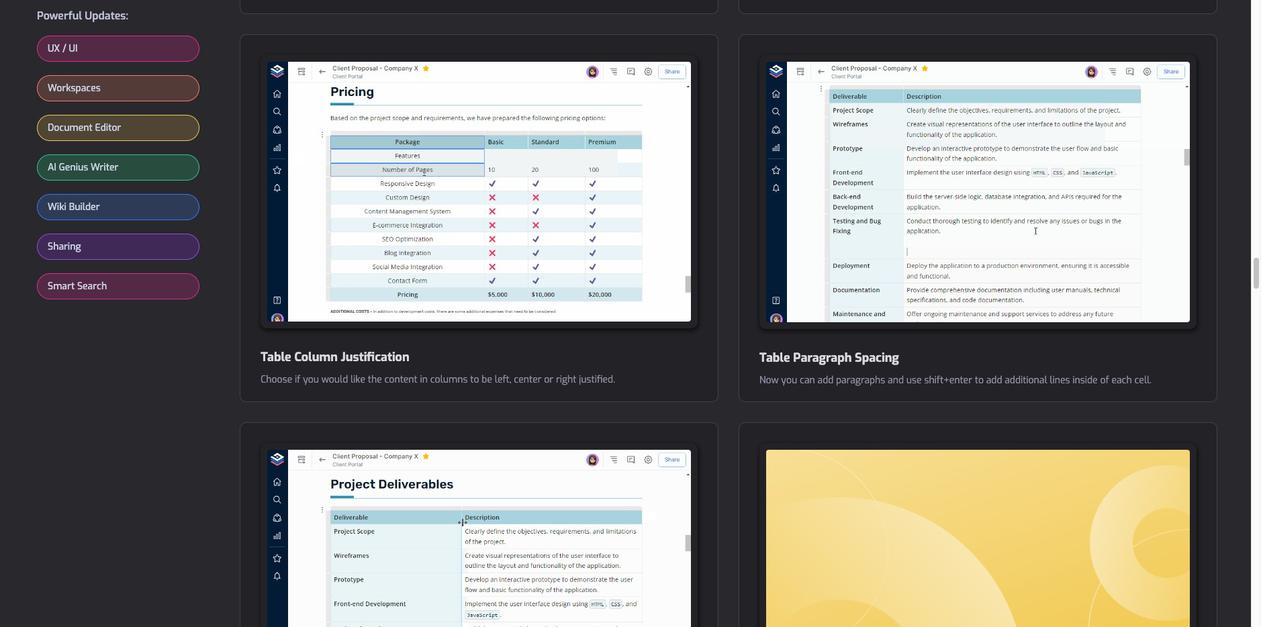 Task type: vqa. For each thing, say whether or not it's contained in the screenshot.
Document
yes



Task type: locate. For each thing, give the bounding box(es) containing it.
updates:
[[85, 9, 128, 23]]

1 add from the left
[[818, 374, 834, 387]]

you right if at the bottom left of the page
[[303, 374, 319, 387]]

if
[[295, 374, 301, 387]]

1 horizontal spatial table
[[760, 350, 791, 366]]

spacing
[[855, 350, 900, 366]]

like
[[351, 374, 366, 387]]

0 horizontal spatial you
[[303, 374, 319, 387]]

sharing
[[48, 241, 81, 253]]

writer
[[91, 161, 118, 174]]

now you can add paragraphs and use shift+enter to add additional lines inside of each cell.
[[760, 374, 1152, 387]]

table up choose
[[261, 350, 291, 366]]

table column justification
[[261, 350, 410, 366]]

to right shift+enter
[[976, 374, 984, 387]]

to left be at the left bottom of the page
[[471, 374, 479, 387]]

paragraph
[[794, 350, 852, 366]]

you left can
[[782, 374, 798, 387]]

and
[[888, 374, 904, 387]]

document editor link
[[38, 116, 199, 140]]

/
[[62, 42, 66, 55]]

you
[[303, 374, 319, 387], [782, 374, 798, 387]]

now
[[760, 374, 779, 387]]

right
[[556, 374, 577, 387]]

list
[[37, 36, 200, 313]]

shift+enter
[[925, 374, 973, 387]]

additional
[[1005, 374, 1048, 387]]

1 horizontal spatial you
[[782, 374, 798, 387]]

add left additional
[[987, 374, 1003, 387]]

can
[[800, 374, 816, 387]]

add
[[818, 374, 834, 387], [987, 374, 1003, 387]]

justified.
[[579, 374, 615, 387]]

choose
[[261, 374, 292, 387]]

wiki builder
[[48, 201, 100, 214]]

ui
[[69, 42, 78, 55]]

would
[[322, 374, 348, 387]]

content
[[385, 374, 418, 387]]

document
[[48, 122, 93, 134]]

ux
[[48, 42, 60, 55]]

the
[[368, 374, 382, 387]]

0 horizontal spatial add
[[818, 374, 834, 387]]

ai genius writer
[[48, 161, 118, 174]]

table for table column justification
[[261, 350, 291, 366]]

add right can
[[818, 374, 834, 387]]

table
[[261, 350, 291, 366], [760, 350, 791, 366]]

1 horizontal spatial add
[[987, 374, 1003, 387]]

to
[[471, 374, 479, 387], [976, 374, 984, 387]]

table up now
[[760, 350, 791, 366]]

builder
[[69, 201, 100, 214]]

ai genius
[[48, 161, 88, 174]]

workspaces
[[48, 82, 101, 95]]

or
[[544, 374, 554, 387]]

0 horizontal spatial table
[[261, 350, 291, 366]]

paragraphs
[[837, 374, 886, 387]]



Task type: describe. For each thing, give the bounding box(es) containing it.
ai genius writer link
[[38, 155, 199, 180]]

left,
[[495, 374, 512, 387]]

inside
[[1073, 374, 1098, 387]]

smart search link
[[38, 274, 199, 299]]

powerful updates:
[[37, 9, 128, 23]]

smart search
[[48, 280, 107, 293]]

use
[[907, 374, 922, 387]]

choose if you would like the content in columns to be left, center or right justified.
[[261, 374, 615, 387]]

center
[[514, 374, 542, 387]]

0 horizontal spatial to
[[471, 374, 479, 387]]

sharing link
[[38, 235, 199, 259]]

document editor
[[48, 122, 121, 134]]

ux / ui
[[48, 42, 78, 55]]

list containing ux / ui
[[37, 36, 200, 313]]

search
[[77, 280, 107, 293]]

wiki
[[48, 201, 66, 214]]

table paragraph spacing
[[760, 350, 900, 366]]

columns
[[431, 374, 468, 387]]

wiki builder link
[[38, 195, 199, 220]]

smart
[[48, 280, 75, 293]]

in
[[420, 374, 428, 387]]

justification
[[341, 350, 410, 366]]

ux / ui link
[[38, 36, 199, 61]]

column
[[295, 350, 338, 366]]

each
[[1112, 374, 1133, 387]]

table for table paragraph spacing
[[760, 350, 791, 366]]

2 add from the left
[[987, 374, 1003, 387]]

workspaces link
[[38, 76, 199, 101]]

powerful
[[37, 9, 82, 23]]

editor
[[95, 122, 121, 134]]

cell.
[[1135, 374, 1152, 387]]

of
[[1101, 374, 1110, 387]]

1 horizontal spatial to
[[976, 374, 984, 387]]

lines
[[1051, 374, 1071, 387]]

be
[[482, 374, 493, 387]]



